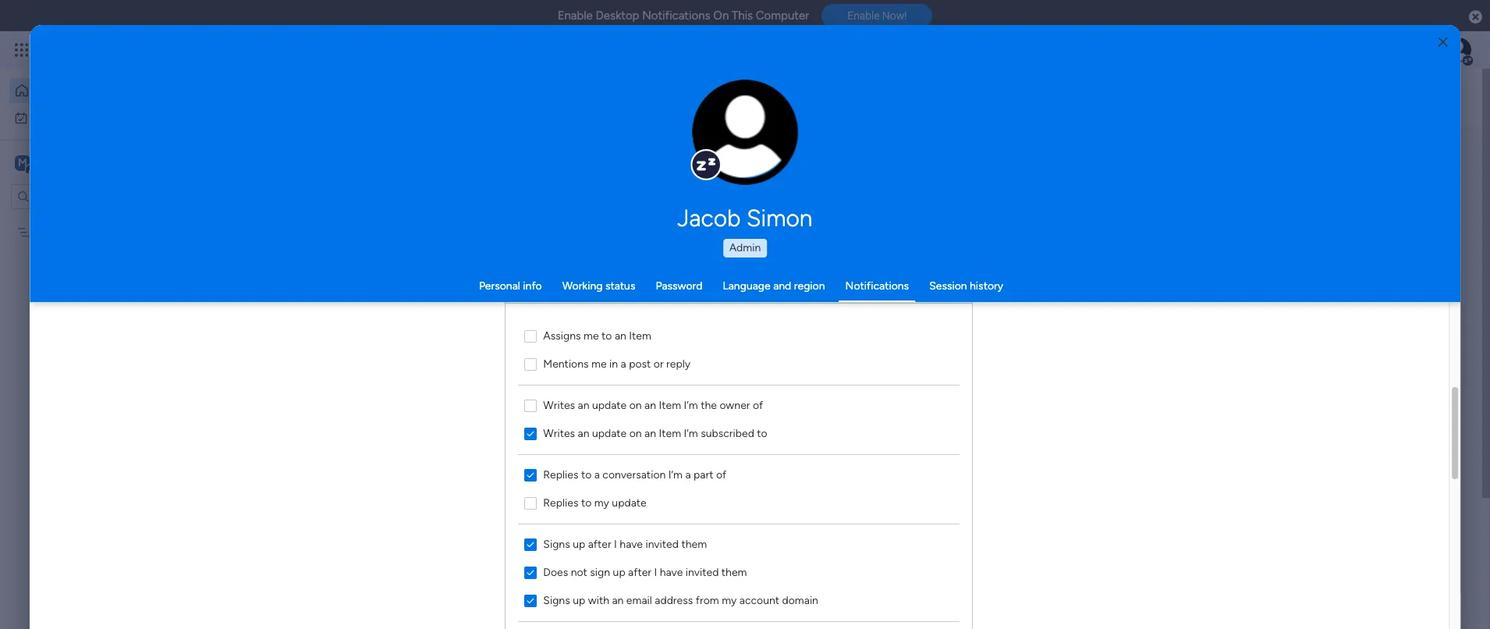 Task type: describe. For each thing, give the bounding box(es) containing it.
owner
[[720, 398, 751, 412]]

address
[[655, 594, 693, 607]]

2 vertical spatial update
[[612, 496, 647, 509]]

enable now!
[[848, 10, 907, 22]]

my work button
[[9, 105, 168, 130]]

jacob
[[678, 204, 741, 233]]

workspace image
[[15, 154, 30, 171]]

1 image
[[1263, 32, 1277, 50]]

1 horizontal spatial have
[[660, 565, 683, 579]]

from
[[696, 594, 719, 607]]

change profile picture
[[713, 141, 779, 166]]

main inside "workspace selection" element
[[36, 155, 63, 170]]

picture
[[730, 154, 762, 166]]

an up mentions me in a post or reply
[[615, 329, 627, 342]]

working status link
[[562, 279, 636, 293]]

0 horizontal spatial invited
[[646, 537, 679, 551]]

home
[[36, 84, 66, 97]]

0 horizontal spatial them
[[682, 537, 707, 551]]

i'm for subscribed
[[684, 427, 698, 440]]

teammates
[[469, 534, 532, 549]]

enable now! button
[[822, 4, 933, 28]]

to up the in
[[602, 329, 612, 342]]

1 horizontal spatial invited
[[686, 565, 719, 579]]

part
[[694, 468, 714, 481]]

an up replies to a conversation i'm a part of
[[578, 427, 590, 440]]

signs up with an email address from my account domain
[[544, 594, 819, 607]]

0 vertical spatial item
[[629, 329, 652, 342]]

workspace selection element
[[15, 153, 130, 174]]

update for writes an update on an item i'm subscribed to
[[592, 427, 627, 440]]

does
[[544, 565, 568, 579]]

or
[[654, 357, 664, 370]]

replies for replies to a conversation i'm a part of
[[544, 468, 579, 481]]

1 vertical spatial up
[[613, 565, 626, 579]]

computer
[[756, 9, 809, 23]]

signs for signs up with an email address from my account domain
[[544, 594, 570, 607]]

this
[[732, 9, 753, 23]]

invite
[[406, 534, 437, 549]]

domain
[[783, 594, 819, 607]]

signs for signs up after i have invited them
[[544, 537, 570, 551]]

1 horizontal spatial main
[[430, 343, 454, 356]]

my work
[[34, 110, 76, 124]]

work management > main workspace
[[327, 343, 509, 356]]

language
[[723, 279, 771, 293]]

writes for writes an update on an item i'm the owner of
[[544, 398, 575, 412]]

change
[[713, 141, 748, 153]]

status
[[606, 279, 636, 293]]

on for subscribed
[[630, 427, 642, 440]]

work management > main workspace link
[[300, 190, 519, 365]]

collaborating
[[588, 534, 662, 549]]

start
[[559, 534, 585, 549]]

board
[[54, 225, 83, 238]]

subscribed
[[701, 427, 755, 440]]

sign
[[590, 565, 611, 579]]

management
[[353, 343, 418, 356]]

update for writes an update on an item i'm the owner of
[[592, 398, 627, 412]]

1 vertical spatial i
[[655, 565, 658, 579]]

desktop
[[596, 9, 640, 23]]

2 horizontal spatial a
[[686, 468, 691, 481]]

m
[[18, 156, 27, 169]]

history
[[970, 279, 1004, 293]]

an down mentions
[[578, 398, 590, 412]]

workspace inside "workspace selection" element
[[66, 155, 128, 170]]

signs up after i have invited them
[[544, 537, 707, 551]]

2 vertical spatial i'm
[[669, 468, 683, 481]]

mentions
[[544, 357, 589, 370]]

me for mentions
[[592, 357, 607, 370]]

on for the
[[630, 398, 642, 412]]

writes for writes an update on an item i'm subscribed to
[[544, 427, 575, 440]]

working
[[562, 279, 603, 293]]

to up replies to my update
[[582, 468, 592, 481]]

work inside button
[[52, 110, 76, 124]]

0 vertical spatial notifications
[[642, 9, 711, 23]]

up for after
[[573, 537, 586, 551]]

0 horizontal spatial a
[[595, 468, 600, 481]]

dapulse close image
[[1470, 9, 1483, 25]]

i'm for the
[[684, 398, 698, 412]]

reply
[[667, 357, 691, 370]]

conversation
[[603, 468, 666, 481]]

to up start
[[582, 496, 592, 509]]

session history
[[930, 279, 1004, 293]]

invite your teammates and start collaborating
[[406, 534, 662, 549]]



Task type: vqa. For each thing, say whether or not it's contained in the screenshot.
bottom i'm
yes



Task type: locate. For each thing, give the bounding box(es) containing it.
0 horizontal spatial of
[[717, 468, 727, 481]]

2 signs from the top
[[544, 594, 570, 607]]

0 horizontal spatial main
[[36, 155, 63, 170]]

1 vertical spatial signs
[[544, 594, 570, 607]]

personal
[[479, 279, 520, 293]]

0 vertical spatial of
[[753, 398, 764, 412]]

region
[[794, 279, 825, 293]]

personal info
[[479, 279, 542, 293]]

item
[[629, 329, 652, 342], [659, 398, 682, 412], [659, 427, 682, 440]]

1 vertical spatial after
[[628, 565, 652, 579]]

workspace right >
[[456, 343, 509, 356]]

main
[[36, 155, 63, 170], [430, 343, 454, 356]]

my inside button
[[34, 110, 49, 124]]

replies up replies to my update
[[544, 468, 579, 481]]

1 signs from the top
[[544, 537, 570, 551]]

after up the sign
[[588, 537, 612, 551]]

main right >
[[430, 343, 454, 356]]

item for subscribed
[[659, 427, 682, 440]]

2 replies from the top
[[544, 496, 579, 509]]

language and region link
[[723, 279, 825, 293]]

work left management
[[327, 343, 351, 356]]

up for with
[[573, 594, 586, 607]]

admin
[[729, 241, 761, 254]]

1 horizontal spatial a
[[621, 357, 627, 370]]

1 horizontal spatial i
[[655, 565, 658, 579]]

of
[[753, 398, 764, 412], [717, 468, 727, 481]]

simon
[[747, 204, 813, 233]]

enable left now!
[[848, 10, 880, 22]]

0 vertical spatial and
[[774, 279, 792, 293]]

mentions me in a post or reply
[[544, 357, 691, 370]]

1 horizontal spatial them
[[722, 565, 747, 579]]

1 vertical spatial replies
[[544, 496, 579, 509]]

info
[[523, 279, 542, 293]]

0 horizontal spatial and
[[535, 534, 556, 549]]

and left the region
[[774, 279, 792, 293]]

writes an update on an item i'm subscribed to
[[544, 427, 768, 440]]

1 vertical spatial my
[[722, 594, 737, 607]]

2 vertical spatial item
[[659, 427, 682, 440]]

up up not
[[573, 537, 586, 551]]

replies to my update
[[544, 496, 647, 509]]

1 vertical spatial update
[[592, 427, 627, 440]]

them up does not sign up after i have invited them
[[682, 537, 707, 551]]

0 vertical spatial on
[[630, 398, 642, 412]]

post
[[629, 357, 651, 370]]

of right owner
[[753, 398, 764, 412]]

1 vertical spatial me
[[592, 357, 607, 370]]

me left the in
[[592, 357, 607, 370]]

does not sign up after i have invited them
[[544, 565, 747, 579]]

1 on from the top
[[630, 398, 642, 412]]

workspace
[[66, 155, 128, 170], [456, 343, 509, 356]]

profile
[[750, 141, 779, 153]]

1 vertical spatial them
[[722, 565, 747, 579]]

me
[[584, 329, 599, 342], [592, 357, 607, 370]]

replies to a conversation i'm a part of
[[544, 468, 727, 481]]

0 horizontal spatial work
[[52, 110, 76, 124]]

password link
[[656, 279, 703, 293]]

your
[[440, 534, 466, 549]]

account
[[740, 594, 780, 607]]

work
[[52, 110, 76, 124], [327, 343, 351, 356]]

not
[[571, 565, 588, 579]]

to
[[602, 329, 612, 342], [757, 427, 768, 440], [582, 468, 592, 481], [582, 496, 592, 509]]

1 vertical spatial writes
[[544, 427, 575, 440]]

update down the in
[[592, 398, 627, 412]]

to right subscribed
[[757, 427, 768, 440]]

jacob simon
[[678, 204, 813, 233]]

1 horizontal spatial and
[[774, 279, 792, 293]]

now!
[[883, 10, 907, 22]]

my board
[[37, 225, 83, 238]]

1 vertical spatial of
[[717, 468, 727, 481]]

1 horizontal spatial enable
[[848, 10, 880, 22]]

enable for enable desktop notifications on this computer
[[558, 9, 593, 23]]

an right with
[[612, 594, 624, 607]]

enable for enable now!
[[848, 10, 880, 22]]

i'm left subscribed
[[684, 427, 698, 440]]

up right the sign
[[613, 565, 626, 579]]

work down home
[[52, 110, 76, 124]]

them up 'account'
[[722, 565, 747, 579]]

my down conversation
[[595, 496, 610, 509]]

session
[[930, 279, 967, 293]]

me for assigns
[[584, 329, 599, 342]]

0 vertical spatial update
[[592, 398, 627, 412]]

have up address
[[660, 565, 683, 579]]

0 vertical spatial up
[[573, 537, 586, 551]]

my for my work
[[34, 110, 49, 124]]

i
[[614, 537, 617, 551], [655, 565, 658, 579]]

enable
[[558, 9, 593, 23], [848, 10, 880, 22]]

notifications right the region
[[846, 279, 909, 293]]

replies
[[544, 468, 579, 481], [544, 496, 579, 509]]

1 vertical spatial invited
[[686, 565, 719, 579]]

0 vertical spatial invited
[[646, 537, 679, 551]]

home button
[[9, 78, 168, 103]]

up
[[573, 537, 586, 551], [613, 565, 626, 579], [573, 594, 586, 607]]

notifications link
[[846, 279, 909, 293]]

up left with
[[573, 594, 586, 607]]

personal info link
[[479, 279, 542, 293]]

0 vertical spatial my
[[34, 110, 49, 124]]

0 vertical spatial me
[[584, 329, 599, 342]]

item down writes an update on an item i'm the owner of
[[659, 427, 682, 440]]

invited
[[646, 537, 679, 551], [686, 565, 719, 579]]

0 vertical spatial after
[[588, 537, 612, 551]]

0 horizontal spatial notifications
[[642, 9, 711, 23]]

1 vertical spatial workspace
[[456, 343, 509, 356]]

1 horizontal spatial notifications
[[846, 279, 909, 293]]

item for the
[[659, 398, 682, 412]]

on down writes an update on an item i'm the owner of
[[630, 427, 642, 440]]

on up writes an update on an item i'm subscribed to
[[630, 398, 642, 412]]

update
[[592, 398, 627, 412], [592, 427, 627, 440], [612, 496, 647, 509]]

jacob simon button
[[531, 204, 960, 233]]

1 vertical spatial main
[[430, 343, 454, 356]]

0 vertical spatial replies
[[544, 468, 579, 481]]

signs
[[544, 537, 570, 551], [544, 594, 570, 607]]

1 horizontal spatial of
[[753, 398, 764, 412]]

my down home
[[34, 110, 49, 124]]

in
[[610, 357, 618, 370]]

an down writes an update on an item i'm the owner of
[[645, 427, 657, 440]]

an up writes an update on an item i'm subscribed to
[[645, 398, 657, 412]]

change profile picture button
[[693, 80, 799, 186]]

after up email
[[628, 565, 652, 579]]

workspace inside work management > main workspace link
[[456, 343, 509, 356]]

working status
[[562, 279, 636, 293]]

and left start
[[535, 534, 556, 549]]

close image
[[1439, 36, 1448, 48]]

my for my board
[[37, 225, 52, 238]]

a
[[621, 357, 627, 370], [595, 468, 600, 481], [686, 468, 691, 481]]

writes an update on an item i'm the owner of
[[544, 398, 764, 412]]

main workspace
[[36, 155, 128, 170]]

i'm left the the
[[684, 398, 698, 412]]

0 horizontal spatial i
[[614, 537, 617, 551]]

email
[[627, 594, 653, 607]]

password
[[656, 279, 703, 293]]

0 horizontal spatial workspace
[[66, 155, 128, 170]]

1 vertical spatial notifications
[[846, 279, 909, 293]]

my right from
[[722, 594, 737, 607]]

1 horizontal spatial workspace
[[456, 343, 509, 356]]

Search in workspace field
[[33, 187, 130, 205]]

select product image
[[14, 42, 30, 58]]

region
[[506, 303, 973, 629]]

session history link
[[930, 279, 1004, 293]]

0 horizontal spatial have
[[620, 537, 643, 551]]

1 vertical spatial item
[[659, 398, 682, 412]]

0 vertical spatial work
[[52, 110, 76, 124]]

assigns
[[544, 329, 581, 342]]

1 vertical spatial have
[[660, 565, 683, 579]]

an
[[615, 329, 627, 342], [578, 398, 590, 412], [645, 398, 657, 412], [578, 427, 590, 440], [645, 427, 657, 440], [612, 594, 624, 607]]

workspace up search in workspace field
[[66, 155, 128, 170]]

2 writes from the top
[[544, 427, 575, 440]]

invited up does not sign up after i have invited them
[[646, 537, 679, 551]]

writes
[[544, 398, 575, 412], [544, 427, 575, 440]]

0 vertical spatial signs
[[544, 537, 570, 551]]

have
[[620, 537, 643, 551], [660, 565, 683, 579]]

assigns me to an item
[[544, 329, 652, 342]]

i up address
[[655, 565, 658, 579]]

0 horizontal spatial enable
[[558, 9, 593, 23]]

on
[[630, 398, 642, 412], [630, 427, 642, 440]]

update up conversation
[[592, 427, 627, 440]]

0 vertical spatial main
[[36, 155, 63, 170]]

notifications left the on
[[642, 9, 711, 23]]

1 vertical spatial and
[[535, 534, 556, 549]]

1 vertical spatial my
[[37, 225, 52, 238]]

a left the part
[[686, 468, 691, 481]]

on
[[714, 9, 729, 23]]

enable left desktop
[[558, 9, 593, 23]]

the
[[701, 398, 717, 412]]

region containing assigns me to an item
[[506, 303, 973, 629]]

enable desktop notifications on this computer
[[558, 9, 809, 23]]

0 vertical spatial them
[[682, 537, 707, 551]]

option
[[0, 218, 199, 221]]

2 vertical spatial up
[[573, 594, 586, 607]]

replies up start
[[544, 496, 579, 509]]

item up post
[[629, 329, 652, 342]]

0 vertical spatial workspace
[[66, 155, 128, 170]]

>
[[421, 343, 427, 356]]

language and region
[[723, 279, 825, 293]]

update down conversation
[[612, 496, 647, 509]]

0 horizontal spatial my
[[595, 496, 610, 509]]

1 horizontal spatial after
[[628, 565, 652, 579]]

a right the in
[[621, 357, 627, 370]]

1 vertical spatial i'm
[[684, 427, 698, 440]]

0 horizontal spatial after
[[588, 537, 612, 551]]

me right assigns
[[584, 329, 599, 342]]

have up does not sign up after i have invited them
[[620, 537, 643, 551]]

0 vertical spatial my
[[595, 496, 610, 509]]

signs up does
[[544, 537, 570, 551]]

i up does not sign up after i have invited them
[[614, 537, 617, 551]]

0 vertical spatial have
[[620, 537, 643, 551]]

0 vertical spatial i'm
[[684, 398, 698, 412]]

after
[[588, 537, 612, 551], [628, 565, 652, 579]]

1 writes from the top
[[544, 398, 575, 412]]

1 vertical spatial on
[[630, 427, 642, 440]]

main right 'workspace' "image"
[[36, 155, 63, 170]]

0 vertical spatial writes
[[544, 398, 575, 412]]

and
[[774, 279, 792, 293], [535, 534, 556, 549]]

my
[[595, 496, 610, 509], [722, 594, 737, 607]]

my inside list box
[[37, 225, 52, 238]]

with
[[588, 594, 610, 607]]

0 vertical spatial i
[[614, 537, 617, 551]]

1 vertical spatial work
[[327, 343, 351, 356]]

1 horizontal spatial work
[[327, 343, 351, 356]]

jacob simon image
[[1447, 37, 1472, 62]]

my left board
[[37, 225, 52, 238]]

replies for replies to my update
[[544, 496, 579, 509]]

item up writes an update on an item i'm subscribed to
[[659, 398, 682, 412]]

of right the part
[[717, 468, 727, 481]]

2 on from the top
[[630, 427, 642, 440]]

my board list box
[[0, 215, 199, 456]]

them
[[682, 537, 707, 551], [722, 565, 747, 579]]

signs down does
[[544, 594, 570, 607]]

1 horizontal spatial my
[[722, 594, 737, 607]]

invited up from
[[686, 565, 719, 579]]

1 replies from the top
[[544, 468, 579, 481]]

i'm left the part
[[669, 468, 683, 481]]

enable inside button
[[848, 10, 880, 22]]

a up replies to my update
[[595, 468, 600, 481]]



